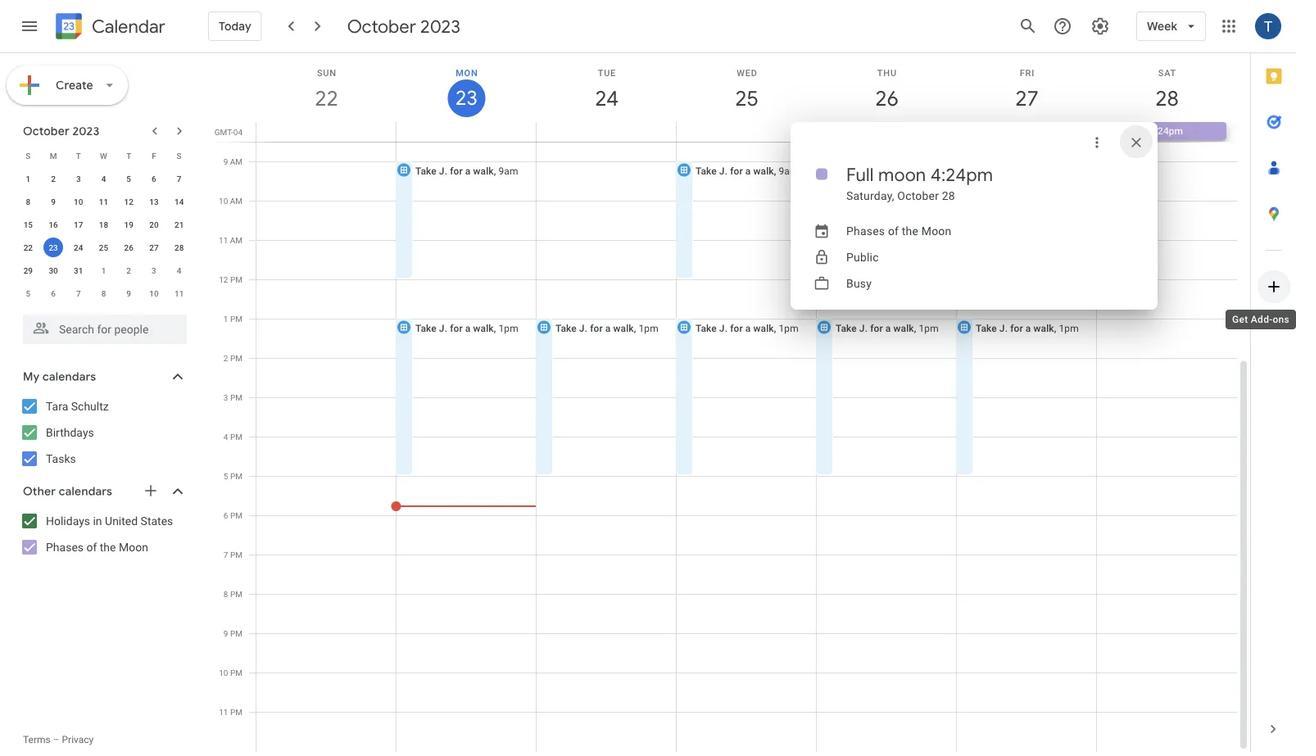 Task type: locate. For each thing, give the bounding box(es) containing it.
2 horizontal spatial 9am
[[919, 165, 939, 177]]

1 1pm from the left
[[499, 323, 519, 334]]

1 horizontal spatial october 2023
[[347, 15, 461, 38]]

11 for 11 element on the left top of page
[[99, 197, 108, 207]]

cell down 27 "link"
[[957, 122, 1097, 142]]

0 vertical spatial 2023
[[421, 15, 461, 38]]

1 for the november 1 element
[[101, 266, 106, 275]]

10
[[219, 196, 228, 206], [74, 197, 83, 207], [149, 289, 159, 298], [219, 668, 228, 678]]

1 t from the left
[[76, 151, 81, 161]]

25
[[734, 85, 758, 112], [99, 243, 108, 252]]

11 element
[[94, 192, 114, 211]]

1 horizontal spatial 25
[[734, 85, 758, 112]]

1 vertical spatial 26
[[124, 243, 133, 252]]

28 inside 'element'
[[175, 243, 184, 252]]

5 up the 12 element
[[127, 174, 131, 184]]

6 up 13 element
[[152, 174, 156, 184]]

pm
[[230, 275, 243, 284], [230, 314, 243, 324], [230, 353, 243, 363], [230, 393, 243, 402], [230, 432, 243, 442], [230, 471, 243, 481], [230, 511, 243, 520], [230, 550, 243, 560], [230, 589, 243, 599], [230, 629, 243, 638], [230, 668, 243, 678], [230, 707, 243, 717]]

moon down the united
[[119, 541, 148, 554]]

0 horizontal spatial 22
[[23, 243, 33, 252]]

0 vertical spatial 4:24pm
[[1150, 125, 1183, 137]]

1 vertical spatial 22
[[23, 243, 33, 252]]

1 vertical spatial 7
[[76, 289, 81, 298]]

moon down full moon 4:24pm saturday, october 28
[[922, 224, 952, 238]]

1 horizontal spatial 1
[[101, 266, 106, 275]]

8 down the november 1 element
[[101, 289, 106, 298]]

saturday,
[[847, 189, 895, 202]]

grid
[[210, 53, 1251, 752]]

1 horizontal spatial 26
[[874, 85, 898, 112]]

7 row from the top
[[16, 282, 192, 305]]

walk
[[473, 165, 494, 177], [754, 165, 774, 177], [894, 165, 914, 177], [1034, 165, 1055, 177], [473, 323, 494, 334], [614, 323, 634, 334], [754, 323, 774, 334], [894, 323, 914, 334], [1034, 323, 1055, 334]]

,
[[494, 165, 496, 177], [774, 165, 777, 177], [914, 165, 917, 177], [494, 323, 496, 334], [634, 323, 636, 334], [774, 323, 777, 334], [914, 323, 917, 334], [1055, 323, 1057, 334]]

row down the november 1 element
[[16, 282, 192, 305]]

am for 9 am
[[230, 157, 243, 166]]

2 1pm from the left
[[639, 323, 659, 334]]

1 vertical spatial 24
[[74, 243, 83, 252]]

0 horizontal spatial 6
[[51, 289, 56, 298]]

7 for 7 pm
[[224, 550, 228, 560]]

pm up 5 pm
[[230, 432, 243, 442]]

27 inside grid
[[1015, 85, 1038, 112]]

full inside button
[[1104, 125, 1120, 137]]

3 1pm from the left
[[779, 323, 799, 334]]

2 horizontal spatial take j. for a walk , 9am
[[836, 165, 939, 177]]

1 horizontal spatial 23
[[454, 85, 477, 111]]

3 up 4 pm
[[224, 393, 228, 402]]

2023 up mon
[[421, 15, 461, 38]]

12 down 11 am
[[219, 275, 228, 284]]

full for full moon 4:24pm
[[1104, 125, 1120, 137]]

10 pm from the top
[[230, 629, 243, 638]]

2 horizontal spatial 6
[[224, 511, 228, 520]]

1 vertical spatial 6
[[51, 289, 56, 298]]

row up the november 8 element
[[16, 259, 192, 282]]

phases up public
[[847, 224, 885, 238]]

9 pm
[[224, 629, 243, 638]]

pm for 7 pm
[[230, 550, 243, 560]]

22 link
[[308, 80, 345, 117]]

1 horizontal spatial 3
[[152, 266, 156, 275]]

31
[[74, 266, 83, 275]]

gmt-04
[[215, 127, 243, 137]]

0 vertical spatial 24
[[594, 85, 618, 112]]

schultz
[[71, 400, 109, 413]]

phases of the moon down in
[[46, 541, 148, 554]]

5 for the 'november 5' element
[[26, 289, 30, 298]]

8 for the november 8 element
[[101, 289, 106, 298]]

thu
[[878, 68, 897, 78]]

12
[[124, 197, 133, 207], [219, 275, 228, 284]]

6 cell from the left
[[957, 122, 1097, 142]]

sun 22
[[314, 68, 337, 112]]

2 row from the top
[[16, 167, 192, 190]]

row containing 8
[[16, 190, 192, 213]]

24 down tue at left top
[[594, 85, 618, 112]]

27 down fri
[[1015, 85, 1038, 112]]

0 horizontal spatial 4
[[101, 174, 106, 184]]

11 am
[[219, 235, 243, 245]]

1 vertical spatial am
[[230, 196, 243, 206]]

3 take j. for a walk , 9am from the left
[[836, 165, 939, 177]]

1 horizontal spatial s
[[177, 151, 182, 161]]

11 down 10 am
[[219, 235, 228, 245]]

1 vertical spatial 2
[[127, 266, 131, 275]]

5 row from the top
[[16, 236, 192, 259]]

4:24pm inside button
[[1150, 125, 1183, 137]]

pm down 9 pm
[[230, 668, 243, 678]]

2
[[51, 174, 56, 184], [127, 266, 131, 275], [224, 353, 228, 363]]

4 down 28 'element'
[[177, 266, 182, 275]]

1 horizontal spatial 24
[[594, 85, 618, 112]]

2 horizontal spatial 3
[[224, 393, 228, 402]]

11
[[99, 197, 108, 207], [219, 235, 228, 245], [175, 289, 184, 298], [219, 707, 228, 717]]

4 up 5 pm
[[224, 432, 228, 442]]

3 up 10 "element" at left
[[76, 174, 81, 184]]

row down 11 element on the left top of page
[[16, 213, 192, 236]]

10 inside "element"
[[74, 197, 83, 207]]

moon
[[1122, 125, 1148, 137], [879, 163, 926, 186]]

10 up 11 am
[[219, 196, 228, 206]]

10 pm
[[219, 668, 243, 678]]

23 down 16
[[49, 243, 58, 252]]

row containing 1
[[16, 167, 192, 190]]

2 vertical spatial 4
[[224, 432, 228, 442]]

1 vertical spatial 4:24pm
[[931, 163, 993, 186]]

s left m
[[26, 151, 31, 161]]

23, today element
[[43, 238, 63, 257]]

0 vertical spatial 4
[[101, 174, 106, 184]]

1 horizontal spatial 4:24pm
[[1150, 125, 1183, 137]]

30 element
[[43, 261, 63, 280]]

f
[[152, 151, 156, 161]]

2 vertical spatial 6
[[224, 511, 228, 520]]

2 down 1 pm
[[224, 353, 228, 363]]

a
[[465, 165, 471, 177], [746, 165, 751, 177], [886, 165, 891, 177], [1026, 165, 1031, 177], [465, 323, 471, 334], [606, 323, 611, 334], [746, 323, 751, 334], [886, 323, 891, 334], [1026, 323, 1031, 334]]

22 up 29
[[23, 243, 33, 252]]

21
[[175, 220, 184, 229]]

26
[[874, 85, 898, 112], [124, 243, 133, 252]]

row up 18 'element'
[[16, 190, 192, 213]]

2 cell from the left
[[397, 122, 537, 142]]

7 down 31 element at top left
[[76, 289, 81, 298]]

3 take j. for a walk , 1pm from the left
[[696, 323, 799, 334]]

1 vertical spatial 1
[[101, 266, 106, 275]]

3 down 27 element
[[152, 266, 156, 275]]

11 up 18 in the top of the page
[[99, 197, 108, 207]]

31 element
[[69, 261, 88, 280]]

phases
[[847, 224, 885, 238], [46, 541, 84, 554]]

1 vertical spatial phases of the moon
[[46, 541, 148, 554]]

12 inside row
[[124, 197, 133, 207]]

0 vertical spatial 1
[[26, 174, 30, 184]]

tue
[[598, 68, 616, 78]]

calendar element
[[52, 10, 165, 46]]

2 t from the left
[[126, 151, 131, 161]]

1 pm from the top
[[230, 275, 243, 284]]

1 vertical spatial 12
[[219, 275, 228, 284]]

7
[[177, 174, 182, 184], [76, 289, 81, 298], [224, 550, 228, 560]]

6 down 30 element
[[51, 289, 56, 298]]

1 vertical spatial calendars
[[59, 484, 112, 499]]

calendars
[[43, 370, 96, 384], [59, 484, 112, 499]]

cell
[[257, 122, 397, 142], [397, 122, 537, 142], [537, 122, 677, 142], [677, 122, 817, 142], [817, 122, 957, 142], [957, 122, 1097, 142]]

for
[[450, 165, 463, 177], [730, 165, 743, 177], [871, 165, 883, 177], [1011, 165, 1024, 177], [450, 323, 463, 334], [590, 323, 603, 334], [730, 323, 743, 334], [871, 323, 883, 334], [1011, 323, 1024, 334]]

calendar heading
[[89, 15, 165, 38]]

5 take j. for a walk , 1pm from the left
[[976, 323, 1079, 334]]

15
[[23, 220, 33, 229]]

4 take j. for a walk , 1pm from the left
[[836, 323, 939, 334]]

cell down 25 link
[[677, 122, 817, 142]]

my calendars
[[23, 370, 96, 384]]

22
[[314, 85, 337, 112], [23, 243, 33, 252]]

5 1pm from the left
[[1059, 323, 1079, 334]]

terms link
[[23, 734, 51, 746]]

10 up '11 pm'
[[219, 668, 228, 678]]

calendars up tara schultz
[[43, 370, 96, 384]]

pm for 12 pm
[[230, 275, 243, 284]]

5 cell from the left
[[817, 122, 957, 142]]

row group
[[16, 167, 192, 305]]

25 element
[[94, 238, 114, 257]]

13 element
[[144, 192, 164, 211]]

26 down 19
[[124, 243, 133, 252]]

take j. for a walk , 1pm
[[416, 323, 519, 334], [556, 323, 659, 334], [696, 323, 799, 334], [836, 323, 939, 334], [976, 323, 1079, 334]]

pm up 1 pm
[[230, 275, 243, 284]]

26 element
[[119, 238, 139, 257]]

2 s from the left
[[177, 151, 182, 161]]

9 up 10 pm
[[224, 629, 228, 638]]

26 inside grid
[[874, 85, 898, 112]]

3 pm from the top
[[230, 353, 243, 363]]

phases of the moon up public
[[847, 224, 952, 238]]

take inside button
[[976, 165, 997, 177]]

23 down mon
[[454, 85, 477, 111]]

1 vertical spatial 27
[[149, 243, 159, 252]]

moon inside full moon 4:24pm saturday, october 28
[[879, 163, 926, 186]]

0 horizontal spatial 2023
[[72, 124, 99, 139]]

1 vertical spatial full
[[847, 163, 874, 186]]

privacy
[[62, 734, 94, 746]]

0 horizontal spatial the
[[100, 541, 116, 554]]

0 vertical spatial calendars
[[43, 370, 96, 384]]

23
[[454, 85, 477, 111], [49, 243, 58, 252]]

2 am from the top
[[230, 196, 243, 206]]

t right m
[[76, 151, 81, 161]]

pm up 7 pm
[[230, 511, 243, 520]]

1 down 25 element
[[101, 266, 106, 275]]

04
[[233, 127, 243, 137]]

0 horizontal spatial s
[[26, 151, 31, 161]]

2 horizontal spatial 7
[[224, 550, 228, 560]]

walk inside button
[[1034, 165, 1055, 177]]

am down 9 am
[[230, 196, 243, 206]]

9 pm from the top
[[230, 589, 243, 599]]

5 pm from the top
[[230, 432, 243, 442]]

2 vertical spatial 3
[[224, 393, 228, 402]]

2 horizontal spatial october
[[898, 189, 939, 202]]

the down full moon 4:24pm saturday, october 28
[[902, 224, 919, 238]]

5 up 6 pm
[[224, 471, 228, 481]]

24 link
[[588, 80, 626, 117]]

october 2023 up mon
[[347, 15, 461, 38]]

other calendars list
[[3, 508, 203, 561]]

0 horizontal spatial 2
[[51, 174, 56, 184]]

8 pm from the top
[[230, 550, 243, 560]]

pm for 11 pm
[[230, 707, 243, 717]]

2 horizontal spatial 2
[[224, 353, 228, 363]]

grid containing 22
[[210, 53, 1251, 752]]

other calendars button
[[3, 479, 203, 505]]

0 horizontal spatial 23
[[49, 243, 58, 252]]

5 for 5 pm
[[224, 471, 228, 481]]

8 up 9 pm
[[224, 589, 228, 599]]

0 horizontal spatial full
[[847, 163, 874, 186]]

16 element
[[43, 215, 63, 234]]

t
[[76, 151, 81, 161], [126, 151, 131, 161]]

6 down 5 pm
[[224, 511, 228, 520]]

1 down the 12 pm
[[224, 314, 228, 324]]

moon
[[922, 224, 952, 238], [119, 541, 148, 554]]

1 vertical spatial 25
[[99, 243, 108, 252]]

12 up 19
[[124, 197, 133, 207]]

28 down full moon 4:24pm "heading"
[[942, 189, 956, 202]]

2 vertical spatial 8
[[224, 589, 228, 599]]

take j. for a walk , 9am up saturday,
[[836, 165, 939, 177]]

october 2023 up m
[[23, 124, 99, 139]]

1 vertical spatial of
[[86, 541, 97, 554]]

calendars up in
[[59, 484, 112, 499]]

0 horizontal spatial 25
[[99, 243, 108, 252]]

2 vertical spatial am
[[230, 235, 243, 245]]

12 inside grid
[[219, 275, 228, 284]]

0 vertical spatial 22
[[314, 85, 337, 112]]

0 vertical spatial of
[[888, 224, 899, 238]]

25 down the wed
[[734, 85, 758, 112]]

13
[[149, 197, 159, 207]]

10 up "17"
[[74, 197, 83, 207]]

the down holidays in united states
[[100, 541, 116, 554]]

2 pm from the top
[[230, 314, 243, 324]]

pm for 8 pm
[[230, 589, 243, 599]]

19 element
[[119, 215, 139, 234]]

27 inside row
[[149, 243, 159, 252]]

11 for november 11 element
[[175, 289, 184, 298]]

pm down 10 pm
[[230, 707, 243, 717]]

of down in
[[86, 541, 97, 554]]

november 2 element
[[119, 261, 139, 280]]

1 horizontal spatial 6
[[152, 174, 156, 184]]

3 cell from the left
[[537, 122, 677, 142]]

j.
[[439, 165, 448, 177], [720, 165, 728, 177], [860, 165, 868, 177], [1000, 165, 1008, 177], [439, 323, 448, 334], [579, 323, 588, 334], [720, 323, 728, 334], [860, 323, 868, 334], [1000, 323, 1008, 334]]

16
[[49, 220, 58, 229]]

6 pm from the top
[[230, 471, 243, 481]]

2 down m
[[51, 174, 56, 184]]

october 2023
[[347, 15, 461, 38], [23, 124, 99, 139]]

28 down the 21
[[175, 243, 184, 252]]

row containing 22
[[16, 236, 192, 259]]

25 inside wed 25
[[734, 85, 758, 112]]

privacy link
[[62, 734, 94, 746]]

1 vertical spatial 8
[[101, 289, 106, 298]]

25 link
[[728, 80, 766, 117]]

27 element
[[144, 238, 164, 257]]

0 vertical spatial 12
[[124, 197, 133, 207]]

2023 down the create
[[72, 124, 99, 139]]

full
[[1104, 125, 1120, 137], [847, 163, 874, 186]]

1 horizontal spatial take j. for a walk , 9am
[[696, 165, 799, 177]]

moon inside other calendars "list"
[[119, 541, 148, 554]]

the
[[902, 224, 919, 238], [100, 541, 116, 554]]

pm up 4 pm
[[230, 393, 243, 402]]

pm for 2 pm
[[230, 353, 243, 363]]

4 pm from the top
[[230, 393, 243, 402]]

1 row from the top
[[16, 144, 192, 167]]

tab list
[[1252, 53, 1297, 707]]

row group containing 1
[[16, 167, 192, 305]]

11 for 11 am
[[219, 235, 228, 245]]

11 down 10 pm
[[219, 707, 228, 717]]

11 pm from the top
[[230, 668, 243, 678]]

cell down 26 'link'
[[817, 122, 957, 142]]

moon for full moon 4:24pm
[[1122, 125, 1148, 137]]

4 cell from the left
[[677, 122, 817, 142]]

0 vertical spatial 5
[[127, 174, 131, 184]]

3 row from the top
[[16, 190, 192, 213]]

row down 18 'element'
[[16, 236, 192, 259]]

8 up 15 element
[[26, 197, 30, 207]]

1 vertical spatial moon
[[119, 541, 148, 554]]

1 horizontal spatial full
[[1104, 125, 1120, 137]]

1 horizontal spatial phases
[[847, 224, 885, 238]]

row down w
[[16, 167, 192, 190]]

23 cell
[[41, 236, 66, 259]]

0 horizontal spatial 24
[[74, 243, 83, 252]]

2 horizontal spatial 28
[[1155, 85, 1178, 112]]

0 horizontal spatial 12
[[124, 197, 133, 207]]

3 9am from the left
[[919, 165, 939, 177]]

25 down 18 in the top of the page
[[99, 243, 108, 252]]

november 10 element
[[144, 284, 164, 303]]

28 inside full moon 4:24pm saturday, october 28
[[942, 189, 956, 202]]

0 horizontal spatial 7
[[76, 289, 81, 298]]

create
[[56, 78, 93, 93]]

18
[[99, 220, 108, 229]]

26 down thu
[[874, 85, 898, 112]]

27
[[1015, 85, 1038, 112], [149, 243, 159, 252]]

None search field
[[0, 308, 203, 344]]

0 horizontal spatial t
[[76, 151, 81, 161]]

24 element
[[69, 238, 88, 257]]

am down the 04
[[230, 157, 243, 166]]

wed
[[737, 68, 758, 78]]

2 horizontal spatial 1
[[224, 314, 228, 324]]

9
[[223, 157, 228, 166], [51, 197, 56, 207], [127, 289, 131, 298], [224, 629, 228, 638]]

settings menu image
[[1091, 16, 1111, 36]]

a inside button
[[1026, 165, 1031, 177]]

1 horizontal spatial 4
[[177, 266, 182, 275]]

wed 25
[[734, 68, 758, 112]]

12 pm from the top
[[230, 707, 243, 717]]

in
[[93, 514, 102, 528]]

1
[[26, 174, 30, 184], [101, 266, 106, 275], [224, 314, 228, 324]]

3 for 3 pm
[[224, 393, 228, 402]]

7 up 14 element
[[177, 174, 182, 184]]

6 for 6 pm
[[224, 511, 228, 520]]

cell down 24 link
[[537, 122, 677, 142]]

1 vertical spatial moon
[[879, 163, 926, 186]]

0 vertical spatial 27
[[1015, 85, 1038, 112]]

2 down 26 element
[[127, 266, 131, 275]]

9 down gmt-
[[223, 157, 228, 166]]

phases inside other calendars "list"
[[46, 541, 84, 554]]

take j. for a walk button
[[956, 161, 1086, 279]]

0 vertical spatial 28
[[1155, 85, 1178, 112]]

6 row from the top
[[16, 259, 192, 282]]

pm down 1 pm
[[230, 353, 243, 363]]

24 up 31
[[74, 243, 83, 252]]

2 vertical spatial 2
[[224, 353, 228, 363]]

6
[[152, 174, 156, 184], [51, 289, 56, 298], [224, 511, 228, 520]]

1 horizontal spatial 8
[[101, 289, 106, 298]]

7 pm from the top
[[230, 511, 243, 520]]

0 horizontal spatial 9am
[[499, 165, 518, 177]]

add-
[[1251, 314, 1273, 325]]

1 horizontal spatial t
[[126, 151, 131, 161]]

1 vertical spatial phases
[[46, 541, 84, 554]]

1 horizontal spatial moon
[[922, 224, 952, 238]]

2 vertical spatial 28
[[175, 243, 184, 252]]

1 horizontal spatial 9am
[[779, 165, 799, 177]]

6 inside november 6 element
[[51, 289, 56, 298]]

pm down 6 pm
[[230, 550, 243, 560]]

0 vertical spatial moon
[[922, 224, 952, 238]]

cell down the 23 link
[[397, 122, 537, 142]]

5
[[127, 174, 131, 184], [26, 289, 30, 298], [224, 471, 228, 481]]

4 pm
[[224, 432, 243, 442]]

pm for 3 pm
[[230, 393, 243, 402]]

29 element
[[18, 261, 38, 280]]

take
[[416, 165, 437, 177], [696, 165, 717, 177], [836, 165, 857, 177], [976, 165, 997, 177], [416, 323, 437, 334], [556, 323, 577, 334], [696, 323, 717, 334], [836, 323, 857, 334], [976, 323, 997, 334]]

1 up 15 element
[[26, 174, 30, 184]]

2 vertical spatial 7
[[224, 550, 228, 560]]

1 horizontal spatial moon
[[1122, 125, 1148, 137]]

0 vertical spatial 26
[[874, 85, 898, 112]]

0 horizontal spatial 27
[[149, 243, 159, 252]]

2 pm
[[224, 353, 243, 363]]

23 inside mon 23
[[454, 85, 477, 111]]

0 vertical spatial 25
[[734, 85, 758, 112]]

9 down november 2 element
[[127, 289, 131, 298]]

22 down sun
[[314, 85, 337, 112]]

am up the 12 pm
[[230, 235, 243, 245]]

moon inside full moon 4:24pm button
[[1122, 125, 1148, 137]]

4:24pm
[[1150, 125, 1183, 137], [931, 163, 993, 186]]

7 up 8 pm
[[224, 550, 228, 560]]

full for full moon 4:24pm saturday, october 28
[[847, 163, 874, 186]]

0 vertical spatial the
[[902, 224, 919, 238]]

take j. for a walk , 9am down the 23 link
[[416, 165, 518, 177]]

1 am from the top
[[230, 157, 243, 166]]

pm down 8 pm
[[230, 629, 243, 638]]

10 down november 3 element
[[149, 289, 159, 298]]

pm down 7 pm
[[230, 589, 243, 599]]

2 horizontal spatial 4
[[224, 432, 228, 442]]

4 row from the top
[[16, 213, 192, 236]]

of down saturday,
[[888, 224, 899, 238]]

4:24pm inside full moon 4:24pm saturday, october 28
[[931, 163, 993, 186]]

1 take j. for a walk , 9am from the left
[[416, 165, 518, 177]]

4 up 11 element on the left top of page
[[101, 174, 106, 184]]

5 down 29 element
[[26, 289, 30, 298]]

22 element
[[18, 238, 38, 257]]

row
[[16, 144, 192, 167], [16, 167, 192, 190], [16, 190, 192, 213], [16, 213, 192, 236], [16, 236, 192, 259], [16, 259, 192, 282], [16, 282, 192, 305]]

10 for 10 "element" at left
[[74, 197, 83, 207]]

7 for november 7 element
[[76, 289, 81, 298]]

t left f
[[126, 151, 131, 161]]

28 down sat
[[1155, 85, 1178, 112]]

0 vertical spatial am
[[230, 157, 243, 166]]

3 am from the top
[[230, 235, 243, 245]]

27 down "20" on the top left of the page
[[149, 243, 159, 252]]

0 vertical spatial phases
[[847, 224, 885, 238]]

take j. for a walk , 9am down full moon 4:24pm row
[[696, 165, 799, 177]]

pm up 6 pm
[[230, 471, 243, 481]]

october
[[347, 15, 416, 38], [23, 124, 70, 139], [898, 189, 939, 202]]

full inside full moon 4:24pm saturday, october 28
[[847, 163, 874, 186]]

s right f
[[177, 151, 182, 161]]

0 horizontal spatial take j. for a walk , 9am
[[416, 165, 518, 177]]

11 down 'november 4' element
[[175, 289, 184, 298]]



Task type: vqa. For each thing, say whether or not it's contained in the screenshot.
3rd 9am from left
yes



Task type: describe. For each thing, give the bounding box(es) containing it.
ons
[[1273, 314, 1290, 325]]

holidays
[[46, 514, 90, 528]]

10 for november 10 element
[[149, 289, 159, 298]]

0 vertical spatial 6
[[152, 174, 156, 184]]

Search for people text field
[[33, 315, 177, 344]]

w
[[100, 151, 107, 161]]

25 inside october 2023 grid
[[99, 243, 108, 252]]

12 pm
[[219, 275, 243, 284]]

4 for 4 pm
[[224, 432, 228, 442]]

1 s from the left
[[26, 151, 31, 161]]

12 for 12
[[124, 197, 133, 207]]

am for 10 am
[[230, 196, 243, 206]]

full moon 4:24pm heading
[[847, 163, 993, 186]]

row containing 29
[[16, 259, 192, 282]]

fri
[[1020, 68, 1035, 78]]

10 for 10 am
[[219, 196, 228, 206]]

30
[[49, 266, 58, 275]]

of inside other calendars "list"
[[86, 541, 97, 554]]

take j. for a walk
[[976, 165, 1055, 177]]

today button
[[208, 7, 262, 46]]

november 11 element
[[169, 284, 189, 303]]

8 pm
[[224, 589, 243, 599]]

0 horizontal spatial 1
[[26, 174, 30, 184]]

27 link
[[1009, 80, 1046, 117]]

10 element
[[69, 192, 88, 211]]

calendar
[[92, 15, 165, 38]]

terms – privacy
[[23, 734, 94, 746]]

united
[[105, 514, 138, 528]]

public
[[847, 250, 879, 264]]

main drawer image
[[20, 16, 39, 36]]

full moon 4:24pm row
[[249, 122, 1251, 142]]

1 vertical spatial october
[[23, 124, 70, 139]]

0 vertical spatial october 2023
[[347, 15, 461, 38]]

28 element
[[169, 238, 189, 257]]

get
[[1233, 314, 1249, 325]]

sat
[[1159, 68, 1177, 78]]

the inside "list"
[[100, 541, 116, 554]]

17
[[74, 220, 83, 229]]

4:24pm for full moon 4:24pm saturday, october 28
[[931, 163, 993, 186]]

november 5 element
[[18, 284, 38, 303]]

9 for november 9 element
[[127, 289, 131, 298]]

0 vertical spatial october
[[347, 15, 416, 38]]

calendars for my calendars
[[43, 370, 96, 384]]

row containing s
[[16, 144, 192, 167]]

am for 11 am
[[230, 235, 243, 245]]

november 6 element
[[43, 284, 63, 303]]

9 am
[[223, 157, 243, 166]]

17 element
[[69, 215, 88, 234]]

moon for full moon 4:24pm saturday, october 28
[[879, 163, 926, 186]]

get add-ons
[[1233, 314, 1290, 325]]

birthdays
[[46, 426, 94, 439]]

1 vertical spatial october 2023
[[23, 124, 99, 139]]

2 for 2 pm
[[224, 353, 228, 363]]

3 pm
[[224, 393, 243, 402]]

tue 24
[[594, 68, 618, 112]]

2 take j. for a walk , 9am from the left
[[696, 165, 799, 177]]

1 take j. for a walk , 1pm from the left
[[416, 323, 519, 334]]

6 pm
[[224, 511, 243, 520]]

4:24pm for full moon 4:24pm
[[1150, 125, 1183, 137]]

4 for 'november 4' element
[[177, 266, 182, 275]]

23 inside cell
[[49, 243, 58, 252]]

1 cell from the left
[[257, 122, 397, 142]]

14
[[175, 197, 184, 207]]

0 horizontal spatial 3
[[76, 174, 81, 184]]

tasks
[[46, 452, 76, 466]]

20
[[149, 220, 159, 229]]

november 3 element
[[144, 261, 164, 280]]

19
[[124, 220, 133, 229]]

1 horizontal spatial 5
[[127, 174, 131, 184]]

15 element
[[18, 215, 38, 234]]

fri 27
[[1015, 68, 1038, 112]]

29
[[23, 266, 33, 275]]

pm for 6 pm
[[230, 511, 243, 520]]

calendars for other calendars
[[59, 484, 112, 499]]

11 pm
[[219, 707, 243, 717]]

28 inside grid
[[1155, 85, 1178, 112]]

18 element
[[94, 215, 114, 234]]

week button
[[1137, 7, 1206, 46]]

1 9am from the left
[[499, 165, 518, 177]]

20 element
[[144, 215, 164, 234]]

10 am
[[219, 196, 243, 206]]

busy
[[847, 277, 872, 290]]

full moon 4:24pm saturday, october 28
[[847, 163, 993, 202]]

tara
[[46, 400, 68, 413]]

8 for 8 pm
[[224, 589, 228, 599]]

my calendars list
[[3, 393, 203, 472]]

row containing 5
[[16, 282, 192, 305]]

row containing 15
[[16, 213, 192, 236]]

22 inside row
[[23, 243, 33, 252]]

26 inside row
[[124, 243, 133, 252]]

12 for 12 pm
[[219, 275, 228, 284]]

3 for november 3 element
[[152, 266, 156, 275]]

terms
[[23, 734, 51, 746]]

6 for november 6 element
[[51, 289, 56, 298]]

mon 23
[[454, 68, 478, 111]]

23 link
[[448, 80, 486, 117]]

mon
[[456, 68, 478, 78]]

24 inside row
[[74, 243, 83, 252]]

1 horizontal spatial 2023
[[421, 15, 461, 38]]

11 for 11 pm
[[219, 707, 228, 717]]

9 up 16 element
[[51, 197, 56, 207]]

j. inside button
[[1000, 165, 1008, 177]]

14 element
[[169, 192, 189, 211]]

7 pm
[[224, 550, 243, 560]]

10 for 10 pm
[[219, 668, 228, 678]]

1 for 1 pm
[[224, 314, 228, 324]]

pm for 4 pm
[[230, 432, 243, 442]]

november 4 element
[[169, 261, 189, 280]]

other
[[23, 484, 56, 499]]

2 take j. for a walk , 1pm from the left
[[556, 323, 659, 334]]

9 for 9 am
[[223, 157, 228, 166]]

4 1pm from the left
[[919, 323, 939, 334]]

gmt-
[[215, 127, 233, 137]]

5 pm
[[224, 471, 243, 481]]

1 horizontal spatial of
[[888, 224, 899, 238]]

m
[[50, 151, 57, 161]]

other calendars
[[23, 484, 112, 499]]

my calendars button
[[3, 364, 203, 390]]

–
[[53, 734, 59, 746]]

pm for 10 pm
[[230, 668, 243, 678]]

pm for 1 pm
[[230, 314, 243, 324]]

my
[[23, 370, 40, 384]]

november 7 element
[[69, 284, 88, 303]]

create button
[[7, 66, 128, 105]]

0 vertical spatial 7
[[177, 174, 182, 184]]

1 pm
[[224, 314, 243, 324]]

12 element
[[119, 192, 139, 211]]

november 9 element
[[119, 284, 139, 303]]

9 for 9 pm
[[224, 629, 228, 638]]

tara schultz
[[46, 400, 109, 413]]

add other calendars image
[[143, 483, 159, 499]]

0 horizontal spatial 8
[[26, 197, 30, 207]]

1 vertical spatial 2023
[[72, 124, 99, 139]]

pm for 5 pm
[[230, 471, 243, 481]]

week
[[1148, 19, 1178, 34]]

october 2023 grid
[[16, 144, 192, 305]]

2 for november 2 element
[[127, 266, 131, 275]]

full moon 4:24pm button
[[1097, 122, 1227, 140]]

21 element
[[169, 215, 189, 234]]

holidays in united states
[[46, 514, 173, 528]]

sat 28
[[1155, 68, 1178, 112]]

states
[[141, 514, 173, 528]]

today
[[219, 19, 251, 34]]

october inside full moon 4:24pm saturday, october 28
[[898, 189, 939, 202]]

0 vertical spatial phases of the moon
[[847, 224, 952, 238]]

thu 26
[[874, 68, 898, 112]]

november 1 element
[[94, 261, 114, 280]]

november 8 element
[[94, 284, 114, 303]]

phases of the moon inside other calendars "list"
[[46, 541, 148, 554]]

26 link
[[868, 80, 906, 117]]

pm for 9 pm
[[230, 629, 243, 638]]

2 9am from the left
[[779, 165, 799, 177]]

for inside button
[[1011, 165, 1024, 177]]

1 horizontal spatial the
[[902, 224, 919, 238]]

28 link
[[1149, 80, 1186, 117]]

sun
[[317, 68, 337, 78]]

full moon 4:24pm
[[1104, 125, 1183, 137]]



